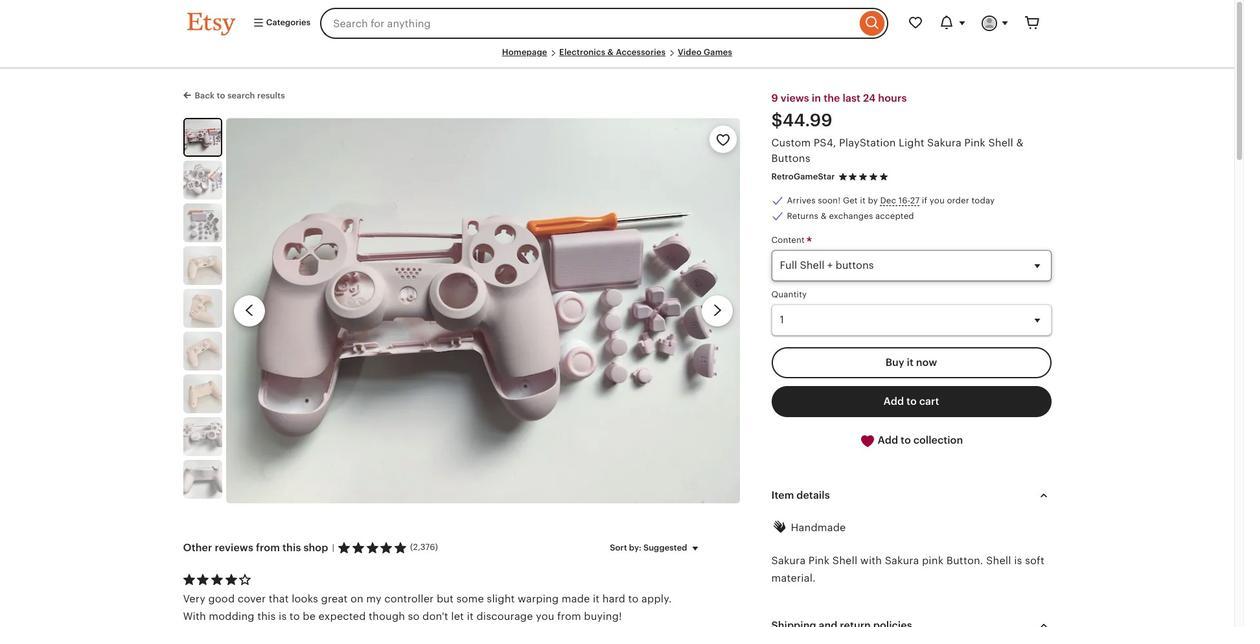 Task type: describe. For each thing, give the bounding box(es) containing it.
custom ps4 playstation light sakura pink shell & buttons image 3 image
[[183, 203, 222, 242]]

button.
[[947, 555, 984, 567]]

to for cart
[[907, 395, 917, 408]]

material.
[[772, 573, 816, 585]]

menu bar containing homepage
[[187, 47, 1048, 69]]

last
[[843, 92, 861, 104]]

pink inside sakura pink shell with sakura pink button. shell is soft material.
[[809, 555, 830, 567]]

exchanges
[[829, 212, 874, 221]]

electronics & accessories link
[[560, 47, 666, 57]]

16-
[[899, 196, 911, 206]]

9 views in the last 24 hours $44.99
[[772, 92, 907, 130]]

it left "hard"
[[593, 593, 600, 605]]

0 vertical spatial from
[[256, 542, 280, 555]]

dec
[[881, 196, 897, 206]]

let
[[451, 611, 464, 623]]

Search for anything text field
[[320, 8, 857, 39]]

(2,376)
[[410, 543, 438, 553]]

electronics & accessories
[[560, 47, 666, 57]]

24
[[864, 92, 876, 104]]

add to cart
[[884, 395, 940, 408]]

sort by: suggested button
[[601, 535, 713, 562]]

back to search results link
[[183, 88, 285, 102]]

hours
[[879, 92, 907, 104]]

playstation
[[840, 137, 896, 149]]

buy it now button
[[772, 347, 1052, 379]]

back to search results
[[195, 91, 285, 101]]

the
[[824, 92, 841, 104]]

& for returns & exchanges accepted
[[821, 212, 827, 221]]

be
[[303, 611, 316, 623]]

content
[[772, 235, 808, 245]]

sakura pink shell with sakura pink button. shell is soft material.
[[772, 555, 1045, 585]]

slight
[[487, 593, 515, 605]]

& inside custom ps4, playstation light sakura pink shell & buttons
[[1017, 137, 1024, 149]]

is inside sakura pink shell with sakura pink button. shell is soft material.
[[1015, 555, 1023, 567]]

categories button
[[243, 12, 317, 35]]

sakura for playstation
[[928, 137, 962, 149]]

27
[[911, 196, 920, 206]]

now
[[917, 357, 938, 369]]

sort
[[610, 543, 627, 553]]

item details button
[[760, 480, 1064, 511]]

0 horizontal spatial custom ps4 playstation light sakura pink shell & buttons full shell + buttons image
[[184, 119, 221, 155]]

so
[[408, 611, 420, 623]]

none search field inside categories banner
[[320, 8, 889, 39]]

that
[[269, 593, 289, 605]]

with
[[183, 611, 206, 623]]

though
[[369, 611, 405, 623]]

0 horizontal spatial sakura
[[772, 555, 806, 567]]

ps4,
[[814, 137, 837, 149]]

you inside very good cover that looks great on my controller but some slight warping made it hard to apply. with modding this is to be expected though so don't let it discourage you from buying!
[[536, 611, 555, 623]]

suggested
[[644, 543, 688, 553]]

add for add to collection
[[878, 434, 899, 447]]

search
[[228, 91, 255, 101]]

soon! get
[[818, 196, 858, 206]]

this inside very good cover that looks great on my controller but some slight warping made it hard to apply. with modding this is to be expected though so don't let it discourage you from buying!
[[257, 611, 276, 623]]

custom ps4 playstation light sakura pink shell & buttons front shell image
[[183, 417, 222, 456]]

great
[[321, 593, 348, 605]]

in
[[812, 92, 822, 104]]

electronics
[[560, 47, 606, 57]]

quantity
[[772, 290, 807, 299]]

arrives soon! get it by dec 16-27 if you order today
[[787, 196, 995, 206]]

hard
[[603, 593, 626, 605]]

to left the be
[[290, 611, 300, 623]]

good
[[208, 593, 235, 605]]

custom
[[772, 137, 811, 149]]

by
[[868, 196, 878, 206]]

arrives
[[787, 196, 816, 206]]

it inside 'buy it now' button
[[907, 357, 914, 369]]

controller
[[385, 593, 434, 605]]

shell right button.
[[987, 555, 1012, 567]]

to for search
[[217, 91, 225, 101]]

looks
[[292, 593, 318, 605]]

buy it now
[[886, 357, 938, 369]]

order
[[948, 196, 970, 206]]

cart
[[920, 395, 940, 408]]

item details
[[772, 489, 830, 502]]

don't
[[423, 611, 449, 623]]

categories
[[264, 18, 311, 27]]



Task type: vqa. For each thing, say whether or not it's contained in the screenshot.
results
yes



Task type: locate. For each thing, give the bounding box(es) containing it.
you down warping
[[536, 611, 555, 623]]

categories banner
[[164, 0, 1071, 47]]

other reviews from this shop |
[[183, 542, 335, 555]]

some
[[457, 593, 484, 605]]

you
[[930, 196, 945, 206], [536, 611, 555, 623]]

today
[[972, 196, 995, 206]]

on
[[351, 593, 364, 605]]

it right buy
[[907, 357, 914, 369]]

sakura
[[928, 137, 962, 149], [772, 555, 806, 567], [885, 555, 920, 567]]

add to cart button
[[772, 386, 1052, 417]]

0 vertical spatial this
[[283, 542, 301, 555]]

it right let on the bottom of page
[[467, 611, 474, 623]]

homepage
[[502, 47, 548, 57]]

0 vertical spatial you
[[930, 196, 945, 206]]

pink
[[965, 137, 986, 149], [809, 555, 830, 567]]

returns & exchanges accepted
[[787, 212, 915, 221]]

2 horizontal spatial sakura
[[928, 137, 962, 149]]

soft
[[1026, 555, 1045, 567]]

add inside button
[[878, 434, 899, 447]]

views
[[781, 92, 810, 104]]

other
[[183, 542, 212, 555]]

shell inside custom ps4, playstation light sakura pink shell & buttons
[[989, 137, 1014, 149]]

light
[[899, 137, 925, 149]]

video
[[678, 47, 702, 57]]

0 vertical spatial &
[[608, 47, 614, 57]]

shop
[[304, 542, 328, 555]]

sort by: suggested
[[610, 543, 688, 553]]

apply.
[[642, 593, 672, 605]]

1 horizontal spatial &
[[821, 212, 827, 221]]

accepted
[[876, 212, 915, 221]]

but
[[437, 593, 454, 605]]

with
[[861, 555, 883, 567]]

by:
[[629, 543, 642, 553]]

1 horizontal spatial custom ps4 playstation light sakura pink shell & buttons full shell + buttons image
[[226, 118, 741, 504]]

add inside button
[[884, 395, 905, 408]]

add
[[884, 395, 905, 408], [878, 434, 899, 447]]

video games link
[[678, 47, 733, 57]]

retrogamestar
[[772, 172, 835, 182]]

9
[[772, 92, 779, 104]]

$44.99
[[772, 110, 833, 130]]

to left "cart"
[[907, 395, 917, 408]]

add left "cart"
[[884, 395, 905, 408]]

1 vertical spatial pink
[[809, 555, 830, 567]]

1 horizontal spatial from
[[558, 611, 581, 623]]

to for collection
[[901, 434, 911, 447]]

expected
[[319, 611, 366, 623]]

reviews
[[215, 542, 254, 555]]

0 vertical spatial is
[[1015, 555, 1023, 567]]

from right the reviews
[[256, 542, 280, 555]]

is inside very good cover that looks great on my controller but some slight warping made it hard to apply. with modding this is to be expected though so don't let it discourage you from buying!
[[279, 611, 287, 623]]

pink inside custom ps4, playstation light sakura pink shell & buttons
[[965, 137, 986, 149]]

video games
[[678, 47, 733, 57]]

from down made
[[558, 611, 581, 623]]

sakura right light
[[928, 137, 962, 149]]

1 horizontal spatial pink
[[965, 137, 986, 149]]

2 horizontal spatial &
[[1017, 137, 1024, 149]]

homepage link
[[502, 47, 548, 57]]

accessories
[[616, 47, 666, 57]]

1 horizontal spatial is
[[1015, 555, 1023, 567]]

& for electronics & accessories
[[608, 47, 614, 57]]

results
[[257, 91, 285, 101]]

sakura for shell
[[885, 555, 920, 567]]

sakura inside custom ps4, playstation light sakura pink shell & buttons
[[928, 137, 962, 149]]

to inside button
[[907, 395, 917, 408]]

add to collection button
[[772, 425, 1052, 457]]

discourage
[[477, 611, 533, 623]]

custom ps4 playstation light sakura pink shell & buttons image 5 image
[[183, 289, 222, 328]]

item
[[772, 489, 795, 502]]

very good cover that looks great on my controller but some slight warping made it hard to apply. with modding this is to be expected though so don't let it discourage you from buying!
[[183, 593, 672, 623]]

custom ps4 playstation light sakura pink shell & buttons image 6 image
[[183, 332, 222, 371]]

this left shop
[[283, 542, 301, 555]]

from
[[256, 542, 280, 555], [558, 611, 581, 623]]

0 vertical spatial add
[[884, 395, 905, 408]]

custom ps4 playstation light sakura pink shell & buttons front + back image
[[183, 460, 222, 499]]

add for add to cart
[[884, 395, 905, 408]]

add to collection
[[876, 434, 964, 447]]

warping
[[518, 593, 559, 605]]

this
[[283, 542, 301, 555], [257, 611, 276, 623]]

is down that
[[279, 611, 287, 623]]

None search field
[[320, 8, 889, 39]]

custom ps4 playstation light sakura pink shell & buttons image 7 image
[[183, 375, 222, 413]]

2 vertical spatial &
[[821, 212, 827, 221]]

custom ps4 playstation light sakura pink shell & buttons image 2 image
[[183, 161, 222, 200]]

sakura left pink
[[885, 555, 920, 567]]

my
[[367, 593, 382, 605]]

made
[[562, 593, 590, 605]]

shell
[[989, 137, 1014, 149], [833, 555, 858, 567], [987, 555, 1012, 567]]

buying!
[[584, 611, 622, 623]]

to left collection
[[901, 434, 911, 447]]

very
[[183, 593, 206, 605]]

retrogamestar link
[[772, 172, 835, 182]]

1 vertical spatial add
[[878, 434, 899, 447]]

cover
[[238, 593, 266, 605]]

you right if
[[930, 196, 945, 206]]

|
[[332, 543, 335, 553]]

&
[[608, 47, 614, 57], [1017, 137, 1024, 149], [821, 212, 827, 221]]

0 vertical spatial pink
[[965, 137, 986, 149]]

1 vertical spatial you
[[536, 611, 555, 623]]

it left by
[[861, 196, 866, 206]]

back
[[195, 91, 215, 101]]

1 horizontal spatial this
[[283, 542, 301, 555]]

custom ps4 playstation light sakura pink shell & buttons full shell + buttons image
[[226, 118, 741, 504], [184, 119, 221, 155]]

buy
[[886, 357, 905, 369]]

modding
[[209, 611, 255, 623]]

pink up today
[[965, 137, 986, 149]]

to right the back
[[217, 91, 225, 101]]

pink up material. at the right of page
[[809, 555, 830, 567]]

shell left the with
[[833, 555, 858, 567]]

sakura up material. at the right of page
[[772, 555, 806, 567]]

1 vertical spatial is
[[279, 611, 287, 623]]

this down that
[[257, 611, 276, 623]]

shell up today
[[989, 137, 1014, 149]]

pink
[[923, 555, 944, 567]]

1 vertical spatial &
[[1017, 137, 1024, 149]]

1 vertical spatial this
[[257, 611, 276, 623]]

0 horizontal spatial from
[[256, 542, 280, 555]]

handmade
[[791, 522, 846, 534]]

1 horizontal spatial sakura
[[885, 555, 920, 567]]

0 horizontal spatial this
[[257, 611, 276, 623]]

1 vertical spatial from
[[558, 611, 581, 623]]

menu bar
[[187, 47, 1048, 69]]

to right "hard"
[[629, 593, 639, 605]]

custom ps4 playstation light sakura pink shell & buttons image 4 image
[[183, 246, 222, 285]]

0 horizontal spatial is
[[279, 611, 287, 623]]

custom ps4, playstation light sakura pink shell & buttons
[[772, 137, 1024, 165]]

add down add to cart button
[[878, 434, 899, 447]]

is left soft
[[1015, 555, 1023, 567]]

0 horizontal spatial pink
[[809, 555, 830, 567]]

collection
[[914, 434, 964, 447]]

buttons
[[772, 153, 811, 165]]

to inside button
[[901, 434, 911, 447]]

from inside very good cover that looks great on my controller but some slight warping made it hard to apply. with modding this is to be expected though so don't let it discourage you from buying!
[[558, 611, 581, 623]]

1 horizontal spatial you
[[930, 196, 945, 206]]

games
[[704, 47, 733, 57]]

0 horizontal spatial &
[[608, 47, 614, 57]]

0 horizontal spatial you
[[536, 611, 555, 623]]

returns
[[787, 212, 819, 221]]

details
[[797, 489, 830, 502]]

if
[[923, 196, 928, 206]]



